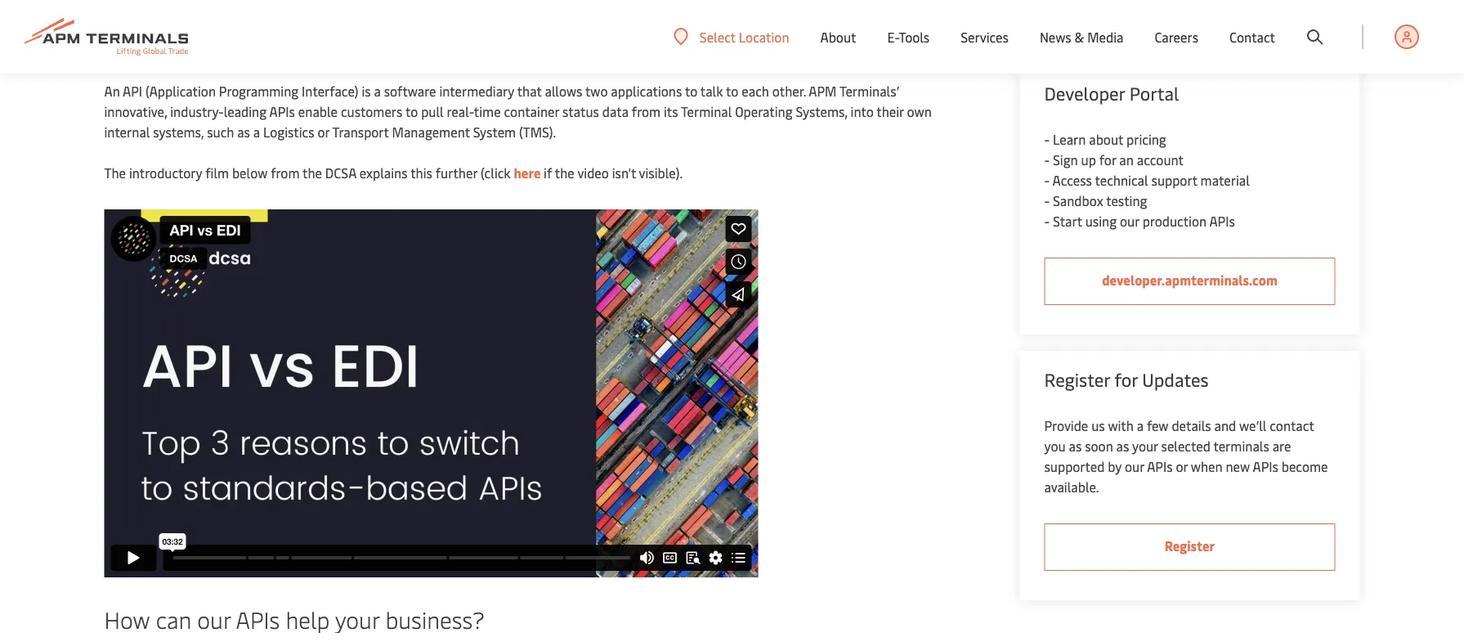 Task type: describe. For each thing, give the bounding box(es) containing it.
1 horizontal spatial as
[[1069, 437, 1082, 455]]

sandbox
[[1053, 192, 1104, 209]]

selected
[[1162, 437, 1211, 455]]

access
[[1053, 171, 1093, 189]]

provide us with a few details and we'll contact you as soon as your selected terminals are supported by our apis or when new apis become available.
[[1045, 417, 1329, 496]]

programming
[[219, 82, 299, 100]]

an
[[104, 82, 120, 100]]

talk
[[701, 82, 723, 100]]

up
[[1082, 151, 1097, 168]]

news & media button
[[1040, 0, 1124, 74]]

what
[[104, 37, 158, 68]]

visible).
[[639, 164, 683, 182]]

portal
[[1130, 81, 1180, 105]]

management
[[392, 123, 470, 141]]

new
[[1226, 458, 1251, 475]]

how
[[294, 37, 337, 68]]

further
[[436, 164, 478, 182]]

contact
[[1270, 417, 1315, 434]]

or inside an api (application programming interface) is a software intermediary that allows two applications to talk to each other. apm terminals' innovative, industry-leading apis enable customers to pull real-time container status data from its terminal operating systems, into their own internal systems, such as a logistics or transport management system (tms).
[[318, 123, 330, 141]]

apis inside - learn about pricing - sign up for an account - access technical support material - sandbox testing - start using our production apis
[[1210, 212, 1236, 230]]

e-tools
[[888, 28, 930, 46]]

location
[[739, 28, 790, 45]]

developer portal
[[1045, 81, 1180, 105]]

1 vertical spatial a
[[253, 123, 260, 141]]

dcsa
[[325, 164, 356, 182]]

if
[[544, 164, 552, 182]]

updates
[[1143, 367, 1209, 391]]

transport
[[333, 123, 389, 141]]

5 - from the top
[[1045, 212, 1050, 230]]

are inside provide us with a few details and we'll contact you as soon as your selected terminals are supported by our apis or when new apis become available.
[[1273, 437, 1292, 455]]

learn
[[1053, 130, 1087, 148]]

industry-
[[170, 103, 224, 120]]

into
[[851, 103, 874, 120]]

technical
[[1096, 171, 1149, 189]]

news & media
[[1040, 28, 1124, 46]]

systems,
[[153, 123, 204, 141]]

apm
[[809, 82, 837, 100]]

1 the from the left
[[303, 164, 322, 182]]

container
[[504, 103, 559, 120]]

(application
[[146, 82, 216, 100]]

apis inside an api (application programming interface) is a software intermediary that allows two applications to talk to each other. apm terminals' innovative, industry-leading apis enable customers to pull real-time container status data from its terminal operating systems, into their own internal systems, such as a logistics or transport management system (tms).
[[270, 103, 295, 120]]

details
[[1172, 417, 1212, 434]]

do
[[343, 37, 369, 68]]

about
[[821, 28, 857, 46]]

each
[[742, 82, 770, 100]]

real-
[[447, 103, 474, 120]]

e-
[[888, 28, 899, 46]]

register for register for updates
[[1045, 367, 1111, 391]]

an
[[1120, 151, 1134, 168]]

status
[[563, 103, 599, 120]]

start
[[1053, 212, 1083, 230]]

2 horizontal spatial as
[[1117, 437, 1130, 455]]

services
[[961, 28, 1009, 46]]

our inside provide us with a few details and we'll contact you as soon as your selected terminals are supported by our apis or when new apis become available.
[[1125, 458, 1145, 475]]

and inside provide us with a few details and we'll contact you as soon as your selected terminals are supported by our apis or when new apis become available.
[[1215, 417, 1237, 434]]

1 - from the top
[[1045, 130, 1050, 148]]

0 horizontal spatial are
[[164, 37, 195, 68]]

(tms).
[[519, 123, 556, 141]]

this
[[411, 164, 433, 182]]

they
[[374, 37, 418, 68]]

careers
[[1155, 28, 1199, 46]]

select location
[[700, 28, 790, 45]]

isn't
[[612, 164, 636, 182]]

data
[[603, 103, 629, 120]]

contact
[[1230, 28, 1276, 46]]

apis down your
[[1148, 458, 1173, 475]]

select location button
[[674, 28, 790, 46]]

register for register
[[1165, 537, 1216, 555]]

internal
[[104, 123, 150, 141]]

systems,
[[796, 103, 848, 120]]

&
[[1075, 28, 1085, 46]]

services button
[[961, 0, 1009, 74]]

0 horizontal spatial from
[[271, 164, 300, 182]]

for inside - learn about pricing - sign up for an account - access technical support material - sandbox testing - start using our production apis
[[1100, 151, 1117, 168]]

from inside an api (application programming interface) is a software intermediary that allows two applications to talk to each other. apm terminals' innovative, industry-leading apis enable customers to pull real-time container status data from its terminal operating systems, into their own internal systems, such as a logistics or transport management system (tms).
[[632, 103, 661, 120]]

provide
[[1045, 417, 1089, 434]]

time
[[474, 103, 501, 120]]

news
[[1040, 28, 1072, 46]]

about button
[[821, 0, 857, 74]]

its
[[664, 103, 679, 120]]

their
[[877, 103, 904, 120]]

terminals'
[[840, 82, 899, 100]]

below
[[232, 164, 268, 182]]



Task type: locate. For each thing, give the bounding box(es) containing it.
explains
[[360, 164, 408, 182]]

applications
[[611, 82, 682, 100]]

apis down material
[[1210, 212, 1236, 230]]

you
[[1045, 437, 1066, 455]]

or
[[318, 123, 330, 141], [1177, 458, 1189, 475]]

- left start
[[1045, 212, 1050, 230]]

work?
[[424, 37, 485, 68]]

or down selected
[[1177, 458, 1189, 475]]

1 vertical spatial for
[[1115, 367, 1138, 391]]

allows
[[545, 82, 583, 100]]

pull
[[421, 103, 444, 120]]

to down software
[[406, 103, 418, 120]]

api
[[123, 82, 142, 100]]

about
[[1090, 130, 1124, 148]]

other.
[[773, 82, 806, 100]]

0 vertical spatial register
[[1045, 367, 1111, 391]]

as inside an api (application programming interface) is a software intermediary that allows two applications to talk to each other. apm terminals' innovative, industry-leading apis enable customers to pull real-time container status data from its terminal operating systems, into their own internal systems, such as a logistics or transport management system (tms).
[[237, 123, 250, 141]]

to right talk
[[726, 82, 739, 100]]

few
[[1147, 417, 1169, 434]]

our down testing
[[1121, 212, 1140, 230]]

software
[[384, 82, 436, 100]]

4 - from the top
[[1045, 192, 1050, 209]]

our right "by"
[[1125, 458, 1145, 475]]

apis up programming
[[201, 37, 245, 68]]

register down "when"
[[1165, 537, 1216, 555]]

e-tools button
[[888, 0, 930, 74]]

1 horizontal spatial or
[[1177, 458, 1189, 475]]

introductory
[[129, 164, 202, 182]]

system
[[473, 123, 516, 141]]

1 horizontal spatial are
[[1273, 437, 1292, 455]]

two
[[586, 82, 608, 100]]

1 horizontal spatial register
[[1165, 537, 1216, 555]]

0 horizontal spatial register
[[1045, 367, 1111, 391]]

operating
[[735, 103, 793, 120]]

become
[[1282, 458, 1329, 475]]

here
[[514, 164, 541, 182]]

terminals
[[1214, 437, 1270, 455]]

- left learn
[[1045, 130, 1050, 148]]

supported
[[1045, 458, 1105, 475]]

a down leading
[[253, 123, 260, 141]]

tools
[[899, 28, 930, 46]]

are up (application
[[164, 37, 195, 68]]

video
[[578, 164, 609, 182]]

register link
[[1045, 523, 1336, 571]]

sign
[[1053, 151, 1079, 168]]

0 vertical spatial from
[[632, 103, 661, 120]]

-
[[1045, 130, 1050, 148], [1045, 151, 1050, 168], [1045, 171, 1050, 189], [1045, 192, 1050, 209], [1045, 212, 1050, 230]]

account
[[1137, 151, 1184, 168]]

own
[[908, 103, 932, 120]]

film
[[206, 164, 229, 182]]

our inside - learn about pricing - sign up for an account - access technical support material - sandbox testing - start using our production apis
[[1121, 212, 1140, 230]]

careers button
[[1155, 0, 1199, 74]]

developer.apmterminals.com
[[1103, 271, 1278, 289]]

register up 'provide'
[[1045, 367, 1111, 391]]

from down applications
[[632, 103, 661, 120]]

as down with
[[1117, 437, 1130, 455]]

0 horizontal spatial or
[[318, 123, 330, 141]]

a inside provide us with a few details and we'll contact you as soon as your selected terminals are supported by our apis or when new apis become available.
[[1137, 417, 1144, 434]]

1 vertical spatial our
[[1125, 458, 1145, 475]]

1 vertical spatial from
[[271, 164, 300, 182]]

and
[[250, 37, 288, 68], [1215, 417, 1237, 434]]

the
[[104, 164, 126, 182]]

a left the "few"
[[1137, 417, 1144, 434]]

that
[[517, 82, 542, 100]]

0 vertical spatial or
[[318, 123, 330, 141]]

2 horizontal spatial a
[[1137, 417, 1144, 434]]

here link
[[514, 164, 544, 182]]

contact button
[[1230, 0, 1276, 74]]

and up programming
[[250, 37, 288, 68]]

apis up logistics
[[270, 103, 295, 120]]

intermediary
[[440, 82, 515, 100]]

- left access
[[1045, 171, 1050, 189]]

0 horizontal spatial the
[[303, 164, 322, 182]]

0 vertical spatial and
[[250, 37, 288, 68]]

1 vertical spatial and
[[1215, 417, 1237, 434]]

for up with
[[1115, 367, 1138, 391]]

the introductory film below from the dcsa explains this further (click here if the video isn't visible).
[[104, 164, 683, 182]]

a right is
[[374, 82, 381, 100]]

us
[[1092, 417, 1106, 434]]

0 vertical spatial our
[[1121, 212, 1140, 230]]

- left sign
[[1045, 151, 1050, 168]]

material
[[1201, 171, 1250, 189]]

your
[[1133, 437, 1159, 455]]

testing
[[1107, 192, 1148, 209]]

using
[[1086, 212, 1117, 230]]

0 horizontal spatial a
[[253, 123, 260, 141]]

for left an
[[1100, 151, 1117, 168]]

or down enable
[[318, 123, 330, 141]]

the left the dcsa
[[303, 164, 322, 182]]

available.
[[1045, 478, 1100, 496]]

what are apis and how do they work?
[[104, 37, 485, 68]]

or inside provide us with a few details and we'll contact you as soon as your selected terminals are supported by our apis or when new apis become available.
[[1177, 458, 1189, 475]]

a
[[374, 82, 381, 100], [253, 123, 260, 141], [1137, 417, 1144, 434]]

and up the terminals
[[1215, 417, 1237, 434]]

terminal
[[681, 103, 732, 120]]

2 the from the left
[[555, 164, 575, 182]]

such
[[207, 123, 234, 141]]

the right if
[[555, 164, 575, 182]]

0 horizontal spatial to
[[406, 103, 418, 120]]

(click
[[481, 164, 511, 182]]

innovative,
[[104, 103, 167, 120]]

1 horizontal spatial a
[[374, 82, 381, 100]]

the
[[303, 164, 322, 182], [555, 164, 575, 182]]

with
[[1109, 417, 1134, 434]]

an api (application programming interface) is a software intermediary that allows two applications to talk to each other. apm terminals' innovative, industry-leading apis enable customers to pull real-time container status data from its terminal operating systems, into their own internal systems, such as a logistics or transport management system (tms).
[[104, 82, 932, 141]]

to left talk
[[685, 82, 698, 100]]

as down leading
[[237, 123, 250, 141]]

1 vertical spatial are
[[1273, 437, 1292, 455]]

is
[[362, 82, 371, 100]]

interface)
[[302, 82, 359, 100]]

developer
[[1045, 81, 1126, 105]]

from right below
[[271, 164, 300, 182]]

1 vertical spatial register
[[1165, 537, 1216, 555]]

0 vertical spatial for
[[1100, 151, 1117, 168]]

leading
[[224, 103, 267, 120]]

3 - from the top
[[1045, 171, 1050, 189]]

2 - from the top
[[1045, 151, 1050, 168]]

1 horizontal spatial and
[[1215, 417, 1237, 434]]

when
[[1192, 458, 1223, 475]]

our
[[1121, 212, 1140, 230], [1125, 458, 1145, 475]]

enable
[[298, 103, 338, 120]]

as right 'you'
[[1069, 437, 1082, 455]]

by
[[1109, 458, 1122, 475]]

0 horizontal spatial and
[[250, 37, 288, 68]]

0 vertical spatial are
[[164, 37, 195, 68]]

customers
[[341, 103, 403, 120]]

production
[[1143, 212, 1207, 230]]

support
[[1152, 171, 1198, 189]]

apis right the new
[[1253, 458, 1279, 475]]

register for updates
[[1045, 367, 1209, 391]]

1 horizontal spatial to
[[685, 82, 698, 100]]

0 vertical spatial a
[[374, 82, 381, 100]]

1 vertical spatial or
[[1177, 458, 1189, 475]]

1 horizontal spatial the
[[555, 164, 575, 182]]

1 horizontal spatial from
[[632, 103, 661, 120]]

are down contact
[[1273, 437, 1292, 455]]

pricing
[[1127, 130, 1167, 148]]

to
[[685, 82, 698, 100], [726, 82, 739, 100], [406, 103, 418, 120]]

0 horizontal spatial as
[[237, 123, 250, 141]]

- left sandbox
[[1045, 192, 1050, 209]]

2 horizontal spatial to
[[726, 82, 739, 100]]

2 vertical spatial a
[[1137, 417, 1144, 434]]

logistics
[[263, 123, 315, 141]]



Task type: vqa. For each thing, say whether or not it's contained in the screenshot.
Operating
yes



